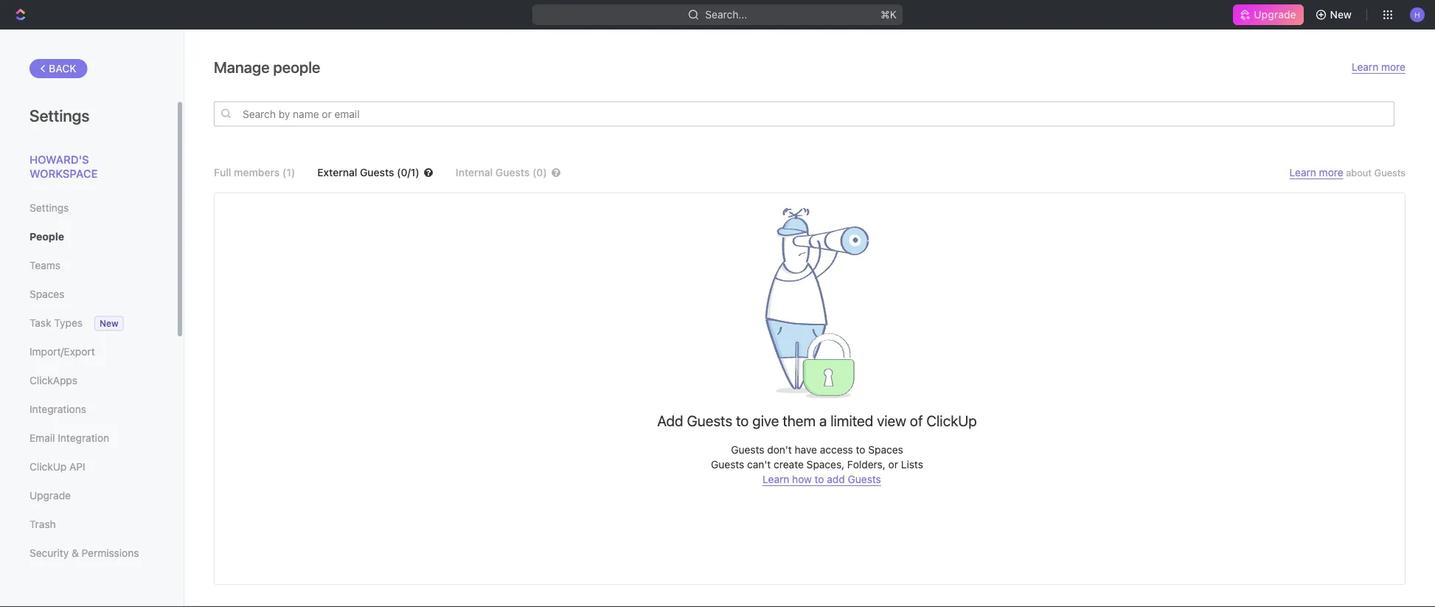 Task type: describe. For each thing, give the bounding box(es) containing it.
learn how to add guests link
[[763, 473, 881, 486]]

learn for learn more
[[1352, 61, 1379, 73]]

permissions
[[82, 547, 139, 559]]

members
[[234, 166, 280, 178]]

access
[[820, 444, 853, 456]]

internal
[[456, 166, 493, 178]]

clickapps link
[[30, 368, 147, 393]]

guests right add
[[687, 412, 733, 429]]

2 settings from the top
[[30, 202, 69, 214]]

guests left (0)
[[496, 166, 530, 178]]

add guests to give them a limited view of clickup
[[657, 412, 977, 429]]

manage people
[[214, 58, 320, 76]]

can't
[[747, 458, 771, 471]]

0 vertical spatial upgrade link
[[1233, 4, 1304, 25]]

full members (1)
[[214, 166, 295, 178]]

settings element
[[0, 30, 184, 607]]

spaces link
[[30, 282, 147, 307]]

upgrade inside settings 'element'
[[30, 489, 71, 502]]

of
[[910, 412, 923, 429]]

add
[[827, 473, 845, 485]]

about
[[1346, 167, 1372, 178]]

guests down folders,
[[848, 473, 881, 485]]

clickapps
[[30, 374, 77, 386]]

give
[[752, 412, 779, 429]]

learn more about guests
[[1290, 166, 1406, 178]]

guests inside "learn more about guests"
[[1375, 167, 1406, 178]]

external guests (0/1) button
[[317, 166, 434, 178]]

guests left can't
[[711, 458, 744, 471]]

people
[[273, 58, 320, 76]]

create
[[774, 458, 804, 471]]

a
[[819, 412, 827, 429]]

more for learn more
[[1381, 61, 1406, 73]]

Search by name or email text field
[[214, 101, 1395, 126]]

task types
[[30, 317, 83, 329]]

trash
[[30, 518, 56, 530]]

add
[[657, 412, 683, 429]]

manage
[[214, 58, 270, 76]]

security & permissions
[[30, 547, 139, 559]]

0 vertical spatial to
[[736, 412, 749, 429]]

trash link
[[30, 512, 147, 537]]

spaces inside spaces link
[[30, 288, 65, 300]]

teams
[[30, 259, 60, 271]]

clickup api
[[30, 461, 85, 473]]

teams link
[[30, 253, 147, 278]]

1 horizontal spatial clickup
[[927, 412, 977, 429]]

more for learn more about guests
[[1319, 166, 1344, 178]]

have
[[795, 444, 817, 456]]

spaces,
[[807, 458, 845, 471]]

learn inside guests don't have access to spaces guests can't create spaces, folders, or lists learn how to add guests
[[763, 473, 789, 485]]

integration
[[58, 432, 109, 444]]

lists
[[901, 458, 923, 471]]

external guests (0/1)
[[317, 166, 420, 178]]

new button
[[1310, 3, 1361, 27]]

(0/1)
[[397, 166, 420, 178]]



Task type: vqa. For each thing, say whether or not it's contained in the screenshot.
bottom "ClickUp"
yes



Task type: locate. For each thing, give the bounding box(es) containing it.
or
[[888, 458, 898, 471]]

guests left "(0/1)"
[[360, 166, 394, 178]]

2 vertical spatial to
[[815, 473, 824, 485]]

integrations link
[[30, 397, 147, 422]]

0 vertical spatial spaces
[[30, 288, 65, 300]]

settings link
[[30, 195, 147, 221]]

0 horizontal spatial to
[[736, 412, 749, 429]]

to up folders,
[[856, 444, 866, 456]]

task
[[30, 317, 51, 329]]

howard's
[[30, 153, 89, 166]]

howard's workspace
[[30, 153, 98, 180]]

email integration link
[[30, 426, 147, 451]]

new inside settings 'element'
[[100, 318, 118, 329]]

settings up people
[[30, 202, 69, 214]]

clickup right of in the bottom of the page
[[927, 412, 977, 429]]

people link
[[30, 224, 147, 249]]

clickup api link
[[30, 454, 147, 479]]

learn down new button
[[1352, 61, 1379, 73]]

spaces
[[30, 288, 65, 300], [868, 444, 903, 456]]

new
[[1330, 8, 1352, 21], [100, 318, 118, 329]]

back link
[[30, 59, 88, 78]]

spaces down teams
[[30, 288, 65, 300]]

1 horizontal spatial new
[[1330, 8, 1352, 21]]

how
[[792, 473, 812, 485]]

1 vertical spatial settings
[[30, 202, 69, 214]]

guests don't have access to spaces guests can't create spaces, folders, or lists learn how to add guests
[[711, 444, 923, 485]]

⌘k
[[881, 8, 897, 21]]

1 vertical spatial new
[[100, 318, 118, 329]]

api
[[69, 461, 85, 473]]

(1)
[[282, 166, 295, 178]]

folders,
[[847, 458, 886, 471]]

0 horizontal spatial new
[[100, 318, 118, 329]]

1 vertical spatial clickup
[[30, 461, 67, 473]]

learn down 'create'
[[763, 473, 789, 485]]

1 horizontal spatial more
[[1381, 61, 1406, 73]]

upgrade link left new button
[[1233, 4, 1304, 25]]

upgrade left new button
[[1254, 8, 1296, 21]]

internal guests (0) button
[[456, 166, 583, 178]]

1 vertical spatial to
[[856, 444, 866, 456]]

integrations
[[30, 403, 86, 415]]

import/export link
[[30, 339, 147, 364]]

0 vertical spatial learn
[[1352, 61, 1379, 73]]

back
[[49, 62, 76, 74]]

clickup left api
[[30, 461, 67, 473]]

full members (1) button
[[214, 166, 295, 178]]

full
[[214, 166, 231, 178]]

spaces up or
[[868, 444, 903, 456]]

(0)
[[533, 166, 547, 178]]

types
[[54, 317, 83, 329]]

email
[[30, 432, 55, 444]]

internal guests (0)
[[456, 166, 547, 178]]

upgrade
[[1254, 8, 1296, 21], [30, 489, 71, 502]]

1 horizontal spatial upgrade link
[[1233, 4, 1304, 25]]

2 horizontal spatial to
[[856, 444, 866, 456]]

clickup inside settings 'element'
[[30, 461, 67, 473]]

learn for learn more about guests
[[1290, 166, 1316, 178]]

upgrade link
[[1233, 4, 1304, 25], [30, 483, 147, 508]]

learn left about
[[1290, 166, 1316, 178]]

learn
[[1352, 61, 1379, 73], [1290, 166, 1316, 178], [763, 473, 789, 485]]

security
[[30, 547, 69, 559]]

&
[[72, 547, 79, 559]]

limited
[[831, 412, 874, 429]]

0 vertical spatial clickup
[[927, 412, 977, 429]]

upgrade down clickup api
[[30, 489, 71, 502]]

guests
[[360, 166, 394, 178], [496, 166, 530, 178], [1375, 167, 1406, 178], [687, 412, 733, 429], [731, 444, 764, 456], [711, 458, 744, 471], [848, 473, 881, 485]]

don't
[[767, 444, 792, 456]]

1 vertical spatial upgrade link
[[30, 483, 147, 508]]

0 vertical spatial upgrade
[[1254, 8, 1296, 21]]

1 settings from the top
[[30, 105, 90, 125]]

guests up can't
[[731, 444, 764, 456]]

email integration
[[30, 432, 109, 444]]

new inside button
[[1330, 8, 1352, 21]]

0 horizontal spatial upgrade link
[[30, 483, 147, 508]]

1 vertical spatial spaces
[[868, 444, 903, 456]]

0 horizontal spatial spaces
[[30, 288, 65, 300]]

0 horizontal spatial learn
[[763, 473, 789, 485]]

upgrade link up trash link
[[30, 483, 147, 508]]

2 vertical spatial learn
[[763, 473, 789, 485]]

guests right about
[[1375, 167, 1406, 178]]

learn more
[[1352, 61, 1406, 73]]

them
[[783, 412, 816, 429]]

view
[[877, 412, 906, 429]]

to left give
[[736, 412, 749, 429]]

more left about
[[1319, 166, 1344, 178]]

workspace
[[30, 167, 98, 180]]

external
[[317, 166, 357, 178]]

0 horizontal spatial more
[[1319, 166, 1344, 178]]

0 vertical spatial more
[[1381, 61, 1406, 73]]

0 vertical spatial new
[[1330, 8, 1352, 21]]

h
[[1415, 10, 1420, 19]]

more
[[1381, 61, 1406, 73], [1319, 166, 1344, 178]]

import/export
[[30, 346, 95, 358]]

1 horizontal spatial to
[[815, 473, 824, 485]]

settings up howard's on the top left
[[30, 105, 90, 125]]

1 horizontal spatial spaces
[[868, 444, 903, 456]]

2 horizontal spatial learn
[[1352, 61, 1379, 73]]

security & permissions link
[[30, 541, 147, 566]]

0 horizontal spatial clickup
[[30, 461, 67, 473]]

1 horizontal spatial upgrade
[[1254, 8, 1296, 21]]

0 horizontal spatial upgrade
[[30, 489, 71, 502]]

1 vertical spatial learn
[[1290, 166, 1316, 178]]

people
[[30, 230, 64, 243]]

search...
[[705, 8, 748, 21]]

1 vertical spatial more
[[1319, 166, 1344, 178]]

0 vertical spatial settings
[[30, 105, 90, 125]]

1 vertical spatial upgrade
[[30, 489, 71, 502]]

more down h dropdown button
[[1381, 61, 1406, 73]]

1 horizontal spatial learn
[[1290, 166, 1316, 178]]

settings
[[30, 105, 90, 125], [30, 202, 69, 214]]

to
[[736, 412, 749, 429], [856, 444, 866, 456], [815, 473, 824, 485]]

to down spaces,
[[815, 473, 824, 485]]

clickup
[[927, 412, 977, 429], [30, 461, 67, 473]]

spaces inside guests don't have access to spaces guests can't create spaces, folders, or lists learn how to add guests
[[868, 444, 903, 456]]

h button
[[1406, 3, 1429, 27]]



